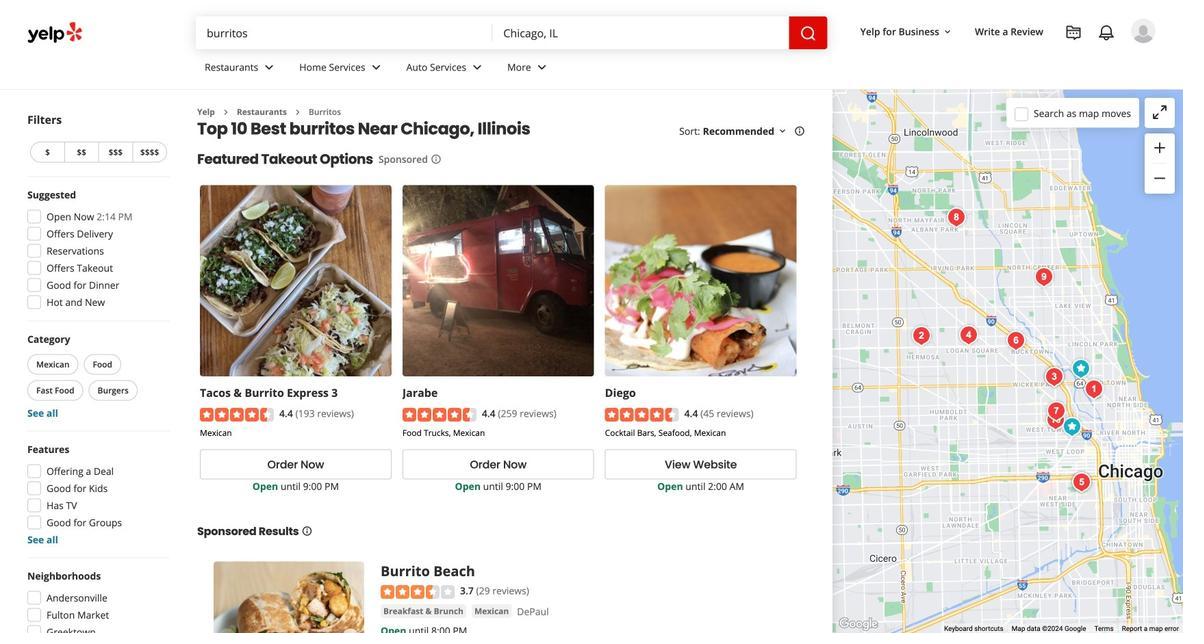 Task type: vqa. For each thing, say whether or not it's contained in the screenshot.
Slideshow element
yes



Task type: locate. For each thing, give the bounding box(es) containing it.
16 info v2 image
[[795, 126, 806, 137], [302, 526, 313, 537]]

1 vertical spatial 16 info v2 image
[[302, 526, 313, 537]]

1 horizontal spatial 16 info v2 image
[[795, 126, 806, 137]]

16 chevron down v2 image inside user actions element
[[943, 27, 954, 37]]

0 horizontal spatial 16 info v2 image
[[302, 526, 313, 537]]

24 chevron down v2 image
[[261, 59, 278, 76], [368, 59, 385, 76], [469, 59, 486, 76]]

0 horizontal spatial 24 chevron down v2 image
[[261, 59, 278, 76]]

tacos & burrito express 3 image
[[1041, 364, 1069, 391]]

burrito beach image
[[1068, 356, 1096, 383]]

map region
[[787, 56, 1184, 634]]

next image
[[343, 629, 359, 634]]

teddy r. image
[[1132, 18, 1157, 43]]

taqueria traspasada image
[[1043, 398, 1071, 425]]

el tragón taqueria image
[[1081, 376, 1109, 404]]

3 24 chevron down v2 image from the left
[[469, 59, 486, 76]]

2 4.4 star rating image from the left
[[403, 408, 477, 422]]

1 horizontal spatial 4.4 star rating image
[[403, 408, 477, 422]]

0 vertical spatial 16 chevron down v2 image
[[943, 27, 954, 37]]

sabroso! mexican grill image
[[1043, 407, 1070, 434]]

1 none field from the left
[[196, 16, 493, 49]]

16 chevron down v2 image
[[943, 27, 954, 37], [778, 126, 789, 137]]

3 4.4 star rating image from the left
[[605, 408, 679, 422]]

none field things to do, nail salons, plumbers
[[196, 16, 493, 49]]

None search field
[[196, 16, 828, 49]]

0 horizontal spatial 4.4 star rating image
[[200, 408, 274, 422]]

things to do, nail salons, plumbers text field
[[196, 16, 493, 49]]

1 horizontal spatial 16 chevron down v2 image
[[943, 27, 954, 37]]

2 24 chevron down v2 image from the left
[[368, 59, 385, 76]]

0 vertical spatial 16 info v2 image
[[795, 126, 806, 137]]

el habanero image
[[956, 322, 983, 349]]

16 chevron right v2 image
[[221, 107, 231, 118]]

2 horizontal spatial 4.4 star rating image
[[605, 408, 679, 422]]

jarabe image
[[1069, 469, 1096, 497], [1069, 469, 1096, 497]]

zoom out image
[[1152, 170, 1169, 187]]

onions & cilantro image
[[1003, 328, 1030, 355]]

user actions element
[[850, 17, 1176, 101]]

2 horizontal spatial 24 chevron down v2 image
[[469, 59, 486, 76]]

1 vertical spatial 16 chevron down v2 image
[[778, 126, 789, 137]]

1 24 chevron down v2 image from the left
[[261, 59, 278, 76]]

None field
[[196, 16, 493, 49], [493, 16, 790, 49]]

zoom in image
[[1152, 140, 1169, 156]]

1 horizontal spatial 24 chevron down v2 image
[[368, 59, 385, 76]]

tacotlan image
[[909, 323, 936, 350]]

4.4 star rating image
[[200, 408, 274, 422], [403, 408, 477, 422], [605, 408, 679, 422]]

projects image
[[1066, 25, 1083, 41]]

2 none field from the left
[[493, 16, 790, 49]]

0 horizontal spatial 16 chevron down v2 image
[[778, 126, 789, 137]]

expand map image
[[1152, 104, 1169, 121]]

group
[[1146, 134, 1176, 194], [23, 188, 170, 313], [25, 333, 170, 420], [23, 443, 170, 547], [23, 570, 170, 634]]



Task type: describe. For each thing, give the bounding box(es) containing it.
16 info v2 image
[[431, 154, 442, 165]]

diego image
[[1059, 414, 1087, 441]]

24 chevron down v2 image
[[534, 59, 551, 76]]

slideshow element
[[214, 562, 365, 634]]

burrito house image
[[1031, 264, 1059, 291]]

3.7 star rating image
[[381, 586, 455, 600]]

previous image
[[219, 629, 236, 634]]

torteria san lenchito image
[[943, 204, 971, 232]]

1 4.4 star rating image from the left
[[200, 408, 274, 422]]

google image
[[837, 616, 882, 634]]

tacos & burrito express 3 image
[[1041, 364, 1069, 391]]

16 chevron right v2 image
[[293, 107, 303, 118]]

business categories element
[[194, 49, 1157, 89]]

notifications image
[[1099, 25, 1115, 41]]

address, neighborhood, city, state or zip text field
[[493, 16, 790, 49]]

search image
[[801, 25, 817, 42]]

none field address, neighborhood, city, state or zip
[[493, 16, 790, 49]]



